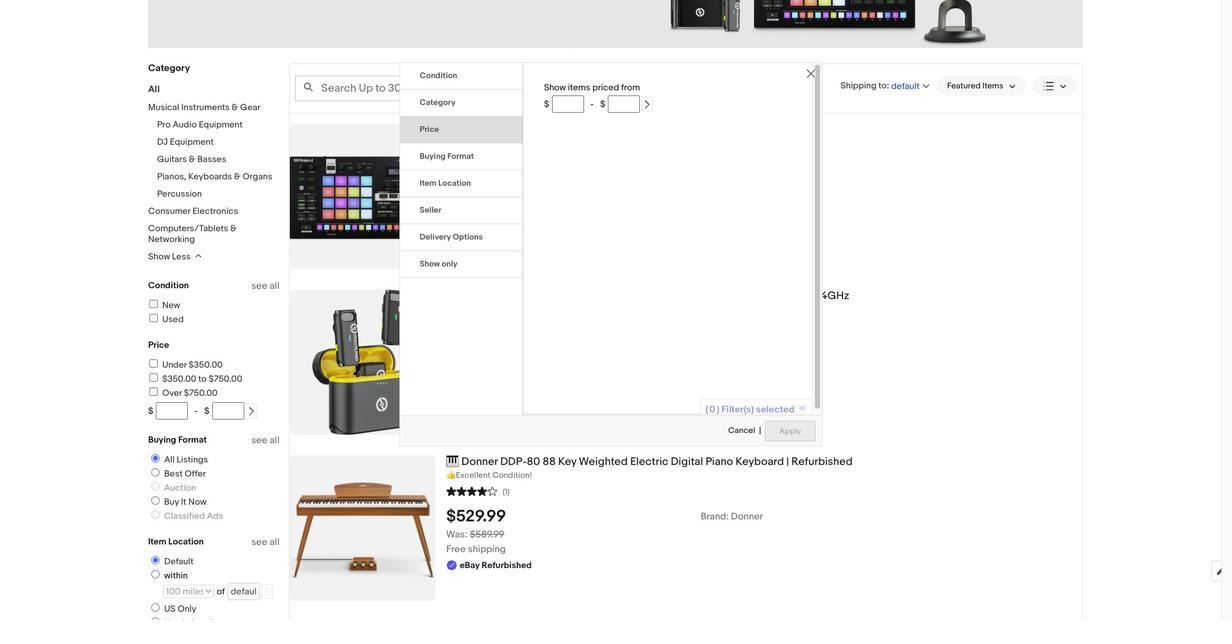 Task type: vqa. For each thing, say whether or not it's contained in the screenshot.
3rd 'eBay Refurbished' from the top of the page
yes



Task type: describe. For each thing, give the bounding box(es) containing it.
US Only radio
[[151, 604, 160, 612]]

$350.00 to $750.00
[[162, 374, 242, 385]]

$ for top minimum value text box maximum value text field
[[600, 99, 605, 110]]

within
[[164, 571, 188, 582]]

656ft
[[782, 290, 809, 303]]

networking
[[148, 234, 195, 245]]

to
[[198, 374, 207, 385]]

default text field
[[227, 584, 260, 601]]

0 horizontal spatial -
[[194, 406, 198, 417]]

mv-
[[530, 124, 550, 137]]

only
[[442, 259, 458, 269]]

musical
[[148, 102, 179, 113]]

delivery
[[420, 232, 451, 242]]

piano
[[706, 456, 733, 469]]

organs
[[243, 171, 272, 182]]

priced
[[592, 82, 619, 93]]

2.4ghz
[[812, 290, 849, 303]]

& down electronics
[[230, 223, 237, 234]]

0 horizontal spatial category
[[148, 62, 190, 74]]

digital
[[671, 456, 703, 469]]

best
[[164, 469, 183, 480]]

ddp-
[[500, 456, 527, 469]]

show for show items priced from
[[544, 82, 566, 93]]

(1) link
[[446, 485, 510, 497]]

ebay refurbished for $527.99
[[460, 185, 532, 196]]

Under $350.00 checkbox
[[149, 360, 158, 368]]

over $750.00 link
[[147, 388, 218, 399]]

ads
[[207, 511, 223, 522]]

brand:
[[701, 511, 729, 523]]

watching
[[461, 169, 500, 181]]

$527.99
[[446, 147, 505, 167]]

🎹 donner ddp-80 88 key weighted electric digital piano keyboard | refurbished 👍excellent condition!
[[446, 456, 853, 481]]

over
[[162, 388, 182, 399]]

over $750.00
[[162, 388, 218, 399]]

dj
[[157, 137, 168, 147]]

microphone,
[[620, 290, 682, 303]]

& left organs
[[234, 171, 241, 182]]

now
[[188, 497, 207, 508]]

Default radio
[[151, 557, 160, 565]]

it
[[181, 497, 186, 508]]

1 vertical spatial $350.00
[[162, 374, 196, 385]]

(1)
[[503, 487, 510, 497]]

Over $750.00 checkbox
[[149, 388, 158, 396]]

used
[[162, 314, 184, 325]]

maximum value text field for left minimum value text box
[[212, 403, 244, 420]]

$ for maximum value text field for left minimum value text box
[[204, 406, 210, 417]]

Best Offer radio
[[151, 469, 160, 477]]

👍excellent
[[446, 471, 490, 481]]

|
[[786, 456, 789, 469]]

key
[[558, 456, 576, 469]]

lavalier
[[580, 290, 617, 303]]

🎹
[[446, 456, 459, 469]]

all musical instruments & gear pro audio equipment dj equipment guitars & basses pianos, keyboards & organs percussion consumer electronics computers/tablets & networking show less
[[148, 83, 272, 262]]

88
[[543, 456, 556, 469]]

0 vertical spatial $350.00
[[189, 360, 223, 371]]

80
[[527, 456, 540, 469]]

1 horizontal spatial condition
[[420, 70, 457, 81]]

electronics
[[192, 206, 238, 217]]

computers/tablets
[[148, 223, 228, 234]]

show inside all musical instruments & gear pro audio equipment dj equipment guitars & basses pianos, keyboards & organs percussion consumer electronics computers/tablets & networking show less
[[148, 251, 170, 262]]

delivery options
[[420, 232, 483, 242]]

auction
[[164, 483, 196, 494]]

see all button for best offer
[[251, 435, 280, 447]]

default link
[[146, 557, 196, 567]]

submit price range image for maximum value text field for left minimum value text box
[[247, 407, 256, 416]]

only
[[178, 604, 196, 615]]

classified ads
[[164, 511, 223, 522]]

brand: donner was: $589.99 free shipping
[[446, 511, 763, 556]]

🎹 donner ddp-80 88 key weighted electric digital piano keyboard | refurbished link
[[446, 456, 1082, 469]]

refurbished inside the 🎹 donner ddp-80 88 key weighted electric digital piano keyboard | refurbished 👍excellent condition!
[[791, 456, 853, 469]]

0 vertical spatial format
[[447, 151, 474, 161]]

consumer electronics link
[[148, 206, 238, 217]]

1 vertical spatial location
[[168, 537, 204, 548]]

hollyland lark m1 wireless lavalier microphone, noise cancellation 656ft 2.4ghz
[[446, 290, 849, 303]]

see all for used
[[251, 280, 280, 292]]

roland verselab mv-1 production studio refurbished image
[[290, 124, 435, 269]]

weighted
[[579, 456, 628, 469]]

114 watching
[[446, 169, 500, 181]]

All Listings radio
[[151, 455, 160, 463]]

ebay refurbished for $529.99
[[460, 560, 532, 571]]

1 vertical spatial buying
[[148, 435, 176, 446]]

basses
[[197, 154, 226, 165]]

m1
[[519, 290, 532, 303]]

go image
[[262, 588, 271, 597]]

0 horizontal spatial buying format
[[148, 435, 207, 446]]

hollyland
[[446, 290, 493, 303]]

1 vertical spatial $750.00
[[184, 388, 218, 399]]

3 see all button from the top
[[251, 537, 280, 549]]

under
[[162, 360, 187, 371]]

classified
[[164, 511, 205, 522]]

Classified Ads radio
[[151, 511, 160, 519]]

electric
[[630, 456, 668, 469]]

auction link
[[146, 483, 198, 494]]

noise
[[685, 290, 714, 303]]

2 ebay from the top
[[460, 337, 480, 347]]

2 ebay refurbished from the top
[[460, 337, 532, 347]]

pro audio equipment link
[[157, 119, 243, 130]]

Buy It Now radio
[[151, 497, 160, 505]]

see for used
[[251, 280, 267, 292]]

condition!
[[492, 471, 532, 481]]

show items priced from
[[544, 82, 640, 93]]

Apply submit
[[765, 421, 815, 442]]

percussion
[[157, 189, 202, 199]]



Task type: locate. For each thing, give the bounding box(es) containing it.
donner right brand:
[[731, 511, 763, 523]]

0 vertical spatial minimum value text field
[[552, 95, 584, 113]]

see all button
[[251, 280, 280, 292], [251, 435, 280, 447], [251, 537, 280, 549]]

0 vertical spatial all
[[148, 83, 160, 96]]

$350.00 to $750.00 checkbox
[[149, 374, 158, 382]]

refurbished down watching
[[482, 185, 532, 196]]

submit price range image
[[643, 100, 652, 109], [247, 407, 256, 416]]

2 all from the top
[[270, 435, 280, 447]]

percussion link
[[157, 189, 202, 199]]

0 horizontal spatial format
[[178, 435, 207, 446]]

0 horizontal spatial location
[[168, 537, 204, 548]]

item location up default
[[148, 537, 204, 548]]

condition up roland
[[420, 70, 457, 81]]

donner for brand:
[[731, 511, 763, 523]]

1 vertical spatial category
[[420, 97, 456, 108]]

0 horizontal spatial condition
[[148, 280, 189, 291]]

dj equipment link
[[157, 137, 214, 147]]

$ down 583
[[600, 99, 605, 110]]

0 horizontal spatial item location
[[148, 537, 204, 548]]

$ down over $750.00
[[204, 406, 210, 417]]

show inside tab list
[[420, 259, 440, 269]]

$ up mv-
[[544, 99, 549, 110]]

0 horizontal spatial donner
[[462, 456, 498, 469]]

1 horizontal spatial buying
[[420, 151, 446, 161]]

3 see all from the top
[[251, 537, 280, 549]]

ebay down hollyland
[[460, 337, 480, 347]]

category up 'musical'
[[148, 62, 190, 74]]

ebay down 114 watching
[[460, 185, 480, 196]]

minimum value text field down over
[[156, 403, 188, 420]]

buying format up 114 on the top of page
[[420, 151, 474, 161]]

roland
[[446, 124, 481, 137]]

options
[[453, 232, 483, 242]]

all up 'musical'
[[148, 83, 160, 96]]

🎹 donner ddp-80 88 key weighted electric digital piano keyboard | refurbished image
[[290, 456, 435, 601]]

0 vertical spatial see
[[251, 280, 267, 292]]

2 vertical spatial all
[[270, 537, 280, 549]]

us only link
[[146, 604, 199, 615]]

all for all listings
[[164, 455, 175, 466]]

ebay refurbished down shipping
[[460, 560, 532, 571]]

all for used
[[270, 280, 280, 292]]

production
[[556, 124, 611, 137]]

pianos, keyboards & organs link
[[157, 171, 272, 182]]

refurbished right '|'
[[791, 456, 853, 469]]

2 vertical spatial ebay refurbished
[[460, 560, 532, 571]]

format up 114 on the top of page
[[447, 151, 474, 161]]

2 see from the top
[[251, 435, 267, 447]]

New checkbox
[[149, 300, 158, 308]]

0 vertical spatial all
[[270, 280, 280, 292]]

1 vertical spatial -
[[194, 406, 198, 417]]

all for best offer
[[270, 435, 280, 447]]

gear
[[240, 102, 261, 113]]

Minimum Value text field
[[552, 95, 584, 113], [156, 403, 188, 420]]

condition up new
[[148, 280, 189, 291]]

used link
[[147, 314, 184, 325]]

1 see all from the top
[[251, 280, 280, 292]]

results
[[614, 83, 644, 94]]

consumer
[[148, 206, 190, 217]]

1 horizontal spatial submit price range image
[[643, 100, 652, 109]]

0 vertical spatial submit price range image
[[643, 100, 652, 109]]

0 horizontal spatial buying
[[148, 435, 176, 446]]

0 vertical spatial condition
[[420, 70, 457, 81]]

1 vertical spatial all
[[164, 455, 175, 466]]

item location up seller
[[420, 178, 471, 188]]

ebay for $527.99
[[460, 185, 480, 196]]

0 vertical spatial ebay refurbished
[[460, 185, 532, 196]]

$350.00 up over $750.00 "link"
[[162, 374, 196, 385]]

studio
[[614, 124, 646, 137]]

3 see from the top
[[251, 537, 267, 549]]

2 vertical spatial see
[[251, 537, 267, 549]]

0 vertical spatial see all button
[[251, 280, 280, 292]]

0 vertical spatial $750.00
[[209, 374, 242, 385]]

$ down over $750.00 option
[[148, 406, 153, 417]]

maximum value text field for top minimum value text box
[[608, 95, 640, 113]]

0 horizontal spatial minimum value text field
[[156, 403, 188, 420]]

0 vertical spatial item
[[420, 178, 436, 188]]

1 horizontal spatial show
[[420, 259, 440, 269]]

buying up the all listings 'radio'
[[148, 435, 176, 446]]

2 horizontal spatial show
[[544, 82, 566, 93]]

free
[[446, 544, 466, 556]]

show down networking
[[148, 251, 170, 262]]

3 ebay from the top
[[460, 560, 480, 571]]

2 vertical spatial see all
[[251, 537, 280, 549]]

seller
[[420, 205, 441, 215]]

0 vertical spatial price
[[420, 124, 439, 135]]

show
[[544, 82, 566, 93], [148, 251, 170, 262], [420, 259, 440, 269]]

less
[[172, 251, 191, 262]]

donner up 👍excellent
[[462, 456, 498, 469]]

0 vertical spatial -
[[590, 99, 594, 110]]

equipment down instruments
[[199, 119, 243, 130]]

see all
[[251, 280, 280, 292], [251, 435, 280, 447], [251, 537, 280, 549]]

583 results
[[596, 83, 644, 94]]

hollyland lark m1 wireless lavalier microphone, noise cancellation 656ft 2.4ghz link
[[446, 290, 1082, 303]]

guitars & basses link
[[157, 154, 226, 165]]

roland verselab mv-1 production studio refurbished
[[446, 124, 710, 137]]

best offer
[[164, 469, 206, 480]]

donner inside brand: donner was: $589.99 free shipping
[[731, 511, 763, 523]]

see all button for used
[[251, 280, 280, 292]]

buying format up all listings link
[[148, 435, 207, 446]]

1 horizontal spatial maximum value text field
[[608, 95, 640, 113]]

cancel button
[[728, 421, 756, 442]]

1 all from the top
[[270, 280, 280, 292]]

show less button
[[148, 251, 202, 262]]

0 vertical spatial see all
[[251, 280, 280, 292]]

buying left $527.99
[[420, 151, 446, 161]]

buying format
[[420, 151, 474, 161], [148, 435, 207, 446]]

all
[[148, 83, 160, 96], [164, 455, 175, 466]]

was:
[[446, 529, 468, 541]]

1
[[550, 124, 554, 137]]

show left items
[[544, 82, 566, 93]]

default
[[164, 557, 193, 567]]

0 vertical spatial buying format
[[420, 151, 474, 161]]

114
[[446, 169, 459, 181]]

format up the listings
[[178, 435, 207, 446]]

price
[[420, 124, 439, 135], [148, 340, 169, 351]]

shipping
[[468, 544, 506, 556]]

2 see all from the top
[[251, 435, 280, 447]]

best offer link
[[146, 469, 208, 480]]

1 vertical spatial item
[[148, 537, 166, 548]]

tab list
[[400, 63, 523, 278]]

tab list containing condition
[[400, 63, 523, 278]]

1 see all button from the top
[[251, 280, 280, 292]]

refurbished right studio
[[649, 124, 710, 137]]

North America radio
[[151, 618, 160, 621]]

-
[[590, 99, 594, 110], [194, 406, 198, 417]]

$529.99
[[446, 507, 506, 527]]

wireless
[[534, 290, 577, 303]]

pro
[[157, 119, 171, 130]]

price left roland
[[420, 124, 439, 135]]

all right the all listings 'radio'
[[164, 455, 175, 466]]

1 vertical spatial format
[[178, 435, 207, 446]]

0 vertical spatial donner
[[462, 456, 498, 469]]

items
[[568, 82, 590, 93]]

1 vertical spatial ebay
[[460, 337, 480, 347]]

equipment
[[199, 119, 243, 130], [170, 137, 214, 147]]

0 horizontal spatial item
[[148, 537, 166, 548]]

ebay refurbished
[[460, 185, 532, 196], [460, 337, 532, 347], [460, 560, 532, 571]]

new
[[162, 300, 180, 311]]

1 horizontal spatial category
[[420, 97, 456, 108]]

1 horizontal spatial all
[[164, 455, 175, 466]]

1 horizontal spatial minimum value text field
[[552, 95, 584, 113]]

Maximum Value text field
[[608, 95, 640, 113], [212, 403, 244, 420]]

$ for top minimum value text box
[[544, 99, 549, 110]]

refurbished
[[649, 124, 710, 137], [482, 185, 532, 196], [482, 337, 532, 347], [791, 456, 853, 469], [482, 560, 532, 571]]

0 horizontal spatial all
[[148, 83, 160, 96]]

under $350.00 link
[[147, 360, 223, 371]]

all for all musical instruments & gear pro audio equipment dj equipment guitars & basses pianos, keyboards & organs percussion consumer electronics computers/tablets & networking show less
[[148, 83, 160, 96]]

location
[[438, 178, 471, 188], [168, 537, 204, 548]]

1 vertical spatial see
[[251, 435, 267, 447]]

maximum value text field down 583 results
[[608, 95, 640, 113]]

ebay refurbished down watching
[[460, 185, 532, 196]]

listings
[[177, 455, 208, 466]]

1 vertical spatial item location
[[148, 537, 204, 548]]

item left 114 on the top of page
[[420, 178, 436, 188]]

1 vertical spatial see all
[[251, 435, 280, 447]]

583
[[596, 83, 612, 94]]

& left gear
[[232, 102, 238, 113]]

submit price range image for top minimum value text box maximum value text field
[[643, 100, 652, 109]]

verselab
[[484, 124, 528, 137]]

cancel
[[728, 426, 755, 436]]

keyboard
[[736, 456, 784, 469]]

buy it now
[[164, 497, 207, 508]]

0 vertical spatial location
[[438, 178, 471, 188]]

- down "show items priced from"
[[590, 99, 594, 110]]

0 vertical spatial item location
[[420, 178, 471, 188]]

refurbished down lark
[[482, 337, 532, 347]]

equipment up guitars & basses link
[[170, 137, 214, 147]]

0 horizontal spatial price
[[148, 340, 169, 351]]

0 vertical spatial ebay
[[460, 185, 480, 196]]

all listings
[[164, 455, 208, 466]]

0 vertical spatial category
[[148, 62, 190, 74]]

0 vertical spatial buying
[[420, 151, 446, 161]]

$750.00 down $350.00 to $750.00
[[184, 388, 218, 399]]

us only
[[164, 604, 196, 615]]

& down dj equipment link
[[189, 154, 195, 165]]

👍Excellent Condition! text field
[[446, 471, 1082, 481]]

1 ebay from the top
[[460, 185, 480, 196]]

classified ads link
[[146, 511, 226, 522]]

item up default radio
[[148, 537, 166, 548]]

item location
[[420, 178, 471, 188], [148, 537, 204, 548]]

1 horizontal spatial location
[[438, 178, 471, 188]]

1 horizontal spatial buying format
[[420, 151, 474, 161]]

donner for 🎹
[[462, 456, 498, 469]]

location down $527.99
[[438, 178, 471, 188]]

1 vertical spatial minimum value text field
[[156, 403, 188, 420]]

musical instruments & gear link
[[148, 102, 261, 113]]

$750.00 right to
[[209, 374, 242, 385]]

2 see all button from the top
[[251, 435, 280, 447]]

hollyland lark m1 wireless lavalier microphone, noise cancellation 656ft 2.4ghz image
[[312, 290, 413, 435]]

$ for left minimum value text box
[[148, 406, 153, 417]]

refurbished down shipping
[[482, 560, 532, 571]]

cancellation
[[716, 290, 780, 303]]

1 vertical spatial price
[[148, 340, 169, 351]]

3 all from the top
[[270, 537, 280, 549]]

- down over $750.00
[[194, 406, 198, 417]]

$589.99
[[470, 529, 505, 541]]

category
[[148, 62, 190, 74], [420, 97, 456, 108]]

within radio
[[151, 571, 160, 579]]

ebay refurbished down lark
[[460, 337, 532, 347]]

1 horizontal spatial -
[[590, 99, 594, 110]]

1 vertical spatial donner
[[731, 511, 763, 523]]

see for best offer
[[251, 435, 267, 447]]

ebay down free
[[460, 560, 480, 571]]

buy
[[164, 497, 179, 508]]

0 horizontal spatial submit price range image
[[247, 407, 256, 416]]

1 vertical spatial buying format
[[148, 435, 207, 446]]

0 vertical spatial maximum value text field
[[608, 95, 640, 113]]

1 horizontal spatial price
[[420, 124, 439, 135]]

1 horizontal spatial format
[[447, 151, 474, 161]]

under $350.00
[[162, 360, 223, 371]]

$350.00 up to
[[189, 360, 223, 371]]

0 horizontal spatial show
[[148, 251, 170, 262]]

2 vertical spatial ebay
[[460, 560, 480, 571]]

0 vertical spatial equipment
[[199, 119, 243, 130]]

new link
[[147, 300, 180, 311]]

item location inside tab list
[[420, 178, 471, 188]]

refurbished inside 'link'
[[649, 124, 710, 137]]

1 horizontal spatial item
[[420, 178, 436, 188]]

category up roland
[[420, 97, 456, 108]]

2 vertical spatial see all button
[[251, 537, 280, 549]]

see all for best offer
[[251, 435, 280, 447]]

format
[[447, 151, 474, 161], [178, 435, 207, 446]]

$
[[544, 99, 549, 110], [600, 99, 605, 110], [148, 406, 153, 417], [204, 406, 210, 417]]

item
[[420, 178, 436, 188], [148, 537, 166, 548]]

1 vertical spatial ebay refurbished
[[460, 337, 532, 347]]

donner inside the 🎹 donner ddp-80 88 key weighted electric digital piano keyboard | refurbished 👍excellent condition!
[[462, 456, 498, 469]]

1 ebay refurbished from the top
[[460, 185, 532, 196]]

price up under $350.00 option
[[148, 340, 169, 351]]

audio
[[173, 119, 197, 130]]

1 vertical spatial condition
[[148, 280, 189, 291]]

1 see from the top
[[251, 280, 267, 292]]

Used checkbox
[[149, 314, 158, 323]]

all inside all musical instruments & gear pro audio equipment dj equipment guitars & basses pianos, keyboards & organs percussion consumer electronics computers/tablets & networking show less
[[148, 83, 160, 96]]

show for show only
[[420, 259, 440, 269]]

item inside tab list
[[420, 178, 436, 188]]

show only
[[420, 259, 458, 269]]

location up default
[[168, 537, 204, 548]]

1 vertical spatial submit price range image
[[247, 407, 256, 416]]

1 horizontal spatial item location
[[420, 178, 471, 188]]

1 vertical spatial see all button
[[251, 435, 280, 447]]

close image
[[806, 69, 815, 78]]

1 vertical spatial maximum value text field
[[212, 403, 244, 420]]

0 horizontal spatial maximum value text field
[[212, 403, 244, 420]]

computers/tablets & networking link
[[148, 223, 237, 245]]

keyboards
[[188, 171, 232, 182]]

Auction radio
[[151, 483, 160, 491]]

show left only
[[420, 259, 440, 269]]

minimum value text field down items
[[552, 95, 584, 113]]

3 ebay refurbished from the top
[[460, 560, 532, 571]]

of
[[217, 587, 225, 598]]

1 vertical spatial equipment
[[170, 137, 214, 147]]

1 horizontal spatial donner
[[731, 511, 763, 523]]

maximum value text field down $350.00 to $750.00
[[212, 403, 244, 420]]

from
[[621, 82, 640, 93]]

ebay for $529.99
[[460, 560, 480, 571]]

4 out of 5 stars image
[[446, 485, 498, 497]]

roland verselab mv-1 production studio refurbished link
[[446, 124, 1082, 137]]

buy it now link
[[146, 497, 209, 508]]

1 vertical spatial all
[[270, 435, 280, 447]]



